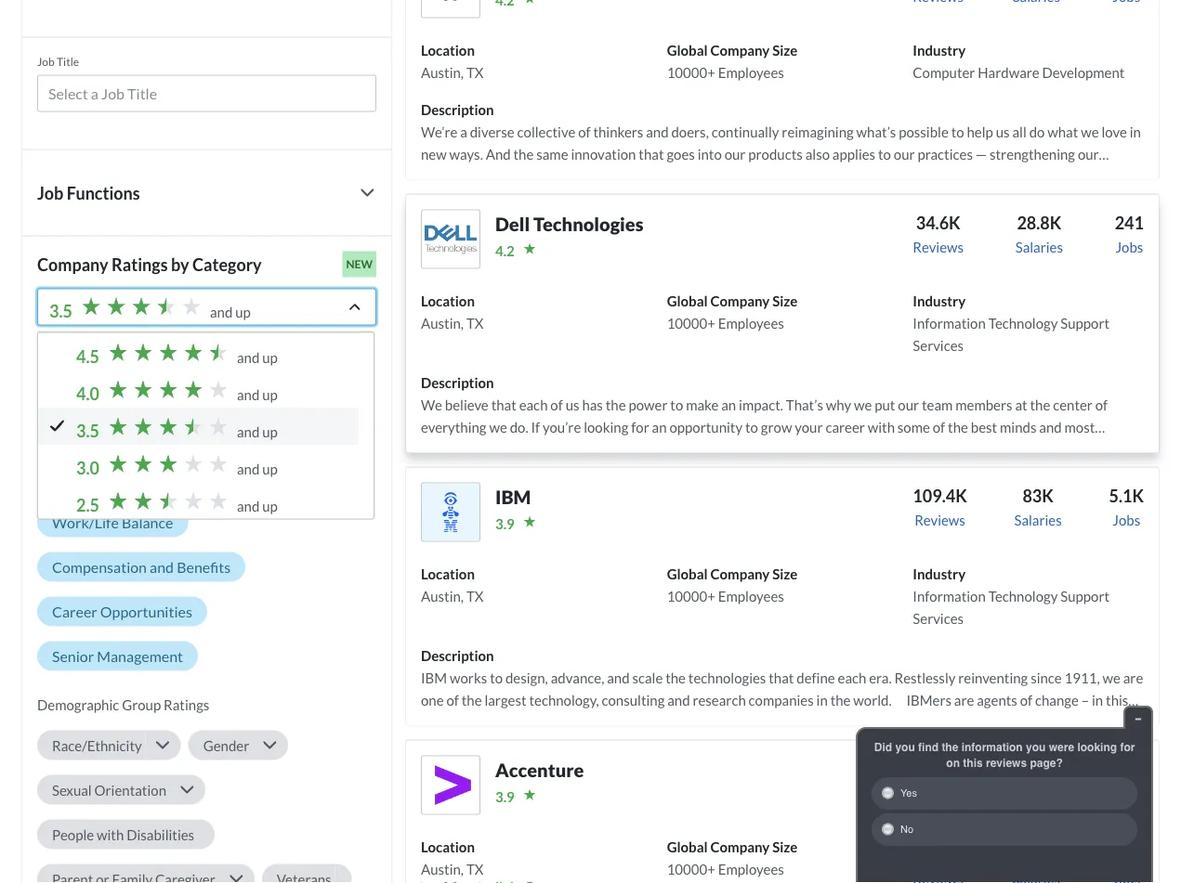 Task type: describe. For each thing, give the bounding box(es) containing it.
(select
[[37, 340, 78, 357]]

ratings for factor
[[149, 430, 195, 446]]

job for job title
[[37, 55, 55, 69]]

information for dell technologies
[[913, 315, 986, 332]]

dell technologies image
[[421, 210, 481, 270]]

accenture
[[495, 761, 584, 783]]

34.6k
[[916, 213, 961, 234]]

109.4k reviews
[[913, 486, 967, 529]]

work/life balance
[[52, 514, 173, 532]]

this
[[963, 757, 983, 770]]

workplace
[[37, 430, 104, 446]]

Job Title field
[[48, 83, 365, 105]]

rating
[[103, 380, 145, 398]]

functions
[[67, 183, 140, 204]]

overall
[[52, 380, 100, 398]]

1 austin, from the top
[[421, 64, 464, 81]]

1 location austin, tx from the top
[[421, 42, 484, 81]]

by
[[171, 255, 189, 275]]

race/ethnicity
[[52, 738, 142, 755]]

location for dell technologies
[[421, 293, 475, 310]]

5.1k jobs
[[1109, 486, 1144, 529]]

employees for ibm
[[718, 589, 784, 605]]

the
[[942, 741, 959, 754]]

1 size from the top
[[773, 42, 798, 59]]

(select only 1)
[[37, 340, 123, 357]]

33.3k jobs
[[1100, 760, 1144, 802]]

company for ibm
[[711, 566, 770, 583]]

global for dell technologies
[[667, 293, 708, 310]]

sexual
[[52, 783, 92, 800]]

83k salaries
[[1015, 486, 1062, 529]]

austin, for ibm
[[421, 589, 464, 605]]

for
[[1120, 741, 1135, 754]]

job title
[[37, 55, 79, 69]]

2 you from the left
[[1026, 741, 1046, 754]]

career opportunities
[[52, 603, 192, 622]]

diversity
[[198, 470, 258, 488]]

people
[[52, 827, 94, 844]]

industry for accenture
[[913, 840, 966, 856]]

location for ibm
[[421, 566, 475, 583]]

1 global company size 10000+ employees from the top
[[667, 42, 798, 81]]

diversity & inclusion button
[[184, 464, 348, 494]]

only
[[81, 340, 108, 357]]

up inside the 3.5 option
[[262, 424, 278, 441]]

culture & values button
[[37, 464, 176, 494]]

dell
[[495, 214, 530, 236]]

balance
[[122, 514, 173, 532]]

1 description from the top
[[421, 102, 494, 118]]

reviews for ibm
[[915, 512, 966, 529]]

10000+ for ibm
[[667, 589, 716, 605]]

company for accenture
[[711, 840, 770, 856]]

dell technologies
[[495, 214, 644, 236]]

services for ibm
[[913, 611, 964, 628]]

no
[[901, 824, 914, 836]]

opportunities
[[100, 603, 192, 622]]

241
[[1115, 213, 1144, 234]]

were
[[1049, 741, 1075, 754]]

28.8k salaries
[[1016, 213, 1063, 256]]

2.5
[[76, 496, 99, 516]]

did you find the information you were looking for on this reviews page?
[[874, 741, 1135, 770]]

size for ibm
[[773, 566, 798, 583]]

hardware
[[978, 64, 1040, 81]]

& for culture
[[105, 470, 115, 488]]

senior management
[[52, 648, 183, 666]]

employees for accenture
[[718, 862, 784, 879]]

3.9 for accenture
[[495, 789, 515, 806]]

industry computer hardware development
[[913, 42, 1125, 81]]

1 location from the top
[[421, 42, 475, 59]]

and inside button
[[150, 559, 174, 577]]

1 10000+ from the top
[[667, 64, 716, 81]]

with
[[97, 827, 124, 844]]

5.1k
[[1109, 486, 1144, 507]]

support for ibm
[[1061, 589, 1110, 605]]

support for dell technologies
[[1061, 315, 1110, 332]]

description for dell technologies
[[421, 375, 494, 392]]

consulting
[[969, 862, 1035, 879]]

109.4k
[[913, 486, 967, 507]]

34.6k reviews
[[913, 213, 964, 256]]

demographic
[[37, 697, 119, 714]]

business
[[913, 862, 967, 879]]

page?
[[1030, 757, 1063, 770]]

location austin, tx for accenture
[[421, 840, 484, 879]]

management
[[97, 648, 183, 666]]

3.0
[[76, 458, 99, 479]]

0 vertical spatial 3.5
[[49, 301, 72, 322]]

location austin, tx for ibm
[[421, 566, 484, 605]]

title
[[57, 55, 79, 69]]

values
[[118, 470, 161, 488]]

diversity & inclusion
[[198, 470, 333, 488]]

10000+ for accenture
[[667, 862, 716, 879]]

work/life balance button
[[37, 509, 188, 538]]

career opportunities button
[[37, 598, 207, 628]]

looking
[[1078, 741, 1117, 754]]

senior management button
[[37, 643, 198, 672]]

global for accenture
[[667, 840, 708, 856]]

83k
[[1023, 486, 1054, 507]]

33.3k
[[1100, 760, 1144, 780]]

jobs for accenture
[[1108, 786, 1136, 802]]

1 employees from the top
[[718, 64, 784, 81]]

3.5 inside option
[[76, 421, 99, 442]]

did
[[874, 741, 892, 754]]

austin, for dell technologies
[[421, 315, 464, 332]]

10000+ for dell technologies
[[667, 315, 716, 332]]

global for ibm
[[667, 566, 708, 583]]

services for dell technologies
[[913, 338, 964, 354]]

158.6k
[[913, 760, 967, 780]]

ratings for group
[[164, 697, 209, 714]]

apple image
[[421, 0, 481, 19]]

jobs for ibm
[[1113, 512, 1141, 529]]

development
[[1043, 64, 1125, 81]]

global company size 10000+ employees for ibm
[[667, 566, 798, 605]]

ibm
[[495, 487, 531, 510]]

group
[[122, 697, 161, 714]]



Task type: locate. For each thing, give the bounding box(es) containing it.
compensation and benefits button
[[37, 553, 246, 583]]

3 description from the top
[[421, 648, 494, 665]]

you up page? on the right bottom of page
[[1026, 741, 1046, 754]]

0 horizontal spatial you
[[896, 741, 915, 754]]

2 employees from the top
[[718, 315, 784, 332]]

0 horizontal spatial &
[[105, 470, 115, 488]]

3.9
[[495, 516, 515, 533], [495, 789, 515, 806]]

4 location from the top
[[421, 840, 475, 856]]

3 location from the top
[[421, 566, 475, 583]]

employees for dell technologies
[[718, 315, 784, 332]]

size for accenture
[[773, 840, 798, 856]]

0 vertical spatial services
[[913, 338, 964, 354]]

and up
[[210, 304, 251, 321], [237, 350, 278, 366], [237, 387, 278, 404], [237, 424, 278, 441], [237, 461, 278, 478], [237, 498, 278, 515]]

jobs for dell technologies
[[1116, 239, 1144, 256]]

compensation
[[52, 559, 147, 577]]

career
[[52, 603, 97, 622]]

category
[[192, 255, 262, 275]]

workplace factor ratings
[[37, 430, 195, 446]]

1 vertical spatial industry information technology support services
[[913, 566, 1110, 628]]

3 industry from the top
[[913, 566, 966, 583]]

technology down 83k salaries
[[989, 589, 1058, 605]]

reviews inside 158.6k reviews
[[915, 786, 966, 802]]

industry information technology support services for ibm
[[913, 566, 1110, 628]]

job left functions
[[37, 183, 64, 204]]

reviews for dell technologies
[[913, 239, 964, 256]]

find
[[918, 741, 939, 754]]

technology down 28.8k salaries
[[989, 315, 1058, 332]]

employees
[[718, 64, 784, 81], [718, 315, 784, 332], [718, 589, 784, 605], [718, 862, 784, 879]]

1 tx from the top
[[467, 64, 484, 81]]

4.5
[[76, 347, 99, 367]]

technology
[[989, 315, 1058, 332], [989, 589, 1058, 605]]

1 information from the top
[[913, 315, 986, 332]]

3 global company size 10000+ employees from the top
[[667, 566, 798, 605]]

company ratings by category
[[37, 255, 262, 275]]

2 support from the top
[[1061, 589, 1110, 605]]

2 description from the top
[[421, 375, 494, 392]]

on
[[947, 757, 960, 770]]

salaries down 28.8k
[[1016, 239, 1063, 256]]

0 vertical spatial salaries
[[1016, 239, 1063, 256]]

location down accenture image
[[421, 840, 475, 856]]

gender
[[203, 738, 249, 755]]

10000+
[[667, 64, 716, 81], [667, 315, 716, 332], [667, 589, 716, 605], [667, 862, 716, 879]]

3.9 down ibm
[[495, 516, 515, 533]]

list box containing 3.5
[[37, 289, 376, 520]]

jobs
[[1116, 239, 1144, 256], [1113, 512, 1141, 529], [1108, 786, 1136, 802]]

location austin, tx
[[421, 42, 484, 81], [421, 293, 484, 332], [421, 566, 484, 605], [421, 840, 484, 879]]

tx for dell technologies
[[467, 315, 484, 332]]

industry business consulting
[[913, 840, 1035, 879]]

industry down 34.6k reviews
[[913, 293, 966, 310]]

2 information from the top
[[913, 589, 986, 605]]

information down 34.6k reviews
[[913, 315, 986, 332]]

you
[[896, 741, 915, 754], [1026, 741, 1046, 754]]

jobs inside 33.3k jobs
[[1108, 786, 1136, 802]]

tx for accenture
[[467, 862, 484, 879]]

reviews
[[913, 239, 964, 256], [915, 512, 966, 529], [915, 786, 966, 802]]

3 location austin, tx from the top
[[421, 566, 484, 605]]

reviews for accenture
[[915, 786, 966, 802]]

1 services from the top
[[913, 338, 964, 354]]

2 vertical spatial description
[[421, 648, 494, 665]]

0 vertical spatial technology
[[989, 315, 1058, 332]]

3 10000+ from the top
[[667, 589, 716, 605]]

orientation
[[94, 783, 166, 800]]

1 horizontal spatial 3.5
[[76, 421, 99, 442]]

3 tx from the top
[[467, 589, 484, 605]]

location austin, tx down the ibm image at the left bottom
[[421, 566, 484, 605]]

1 technology from the top
[[989, 315, 1058, 332]]

overall rating button
[[37, 375, 160, 405]]

3 size from the top
[[773, 566, 798, 583]]

4 industry from the top
[[913, 840, 966, 856]]

63.5k
[[1011, 760, 1056, 780]]

4.2
[[495, 243, 515, 260]]

sexual orientation
[[52, 783, 166, 800]]

63.5k salaries
[[1010, 760, 1057, 802]]

austin,
[[421, 64, 464, 81], [421, 315, 464, 332], [421, 589, 464, 605], [421, 862, 464, 879]]

1 vertical spatial technology
[[989, 589, 1058, 605]]

2 vertical spatial ratings
[[164, 697, 209, 714]]

accenture image
[[421, 757, 481, 816]]

industry information technology support services
[[913, 293, 1110, 354], [913, 566, 1110, 628]]

2 global company size 10000+ employees from the top
[[667, 293, 798, 332]]

technology for dell technologies
[[989, 315, 1058, 332]]

2 technology from the top
[[989, 589, 1058, 605]]

new
[[346, 258, 373, 272]]

0 vertical spatial information
[[913, 315, 986, 332]]

1 global from the top
[[667, 42, 708, 59]]

jobs inside 5.1k jobs
[[1113, 512, 1141, 529]]

tx for ibm
[[467, 589, 484, 605]]

salaries down "83k"
[[1015, 512, 1062, 529]]

& inside button
[[261, 470, 271, 488]]

4 tx from the top
[[467, 862, 484, 879]]

industry
[[913, 42, 966, 59], [913, 293, 966, 310], [913, 566, 966, 583], [913, 840, 966, 856]]

senior
[[52, 648, 94, 666]]

location down apple image
[[421, 42, 475, 59]]

job inside button
[[37, 183, 64, 204]]

global company size 10000+ employees for accenture
[[667, 840, 798, 879]]

4 location austin, tx from the top
[[421, 840, 484, 879]]

salaries for ibm
[[1015, 512, 1062, 529]]

0 vertical spatial ratings
[[112, 255, 168, 275]]

2 10000+ from the top
[[667, 315, 716, 332]]

2 vertical spatial reviews
[[915, 786, 966, 802]]

0 vertical spatial support
[[1061, 315, 1110, 332]]

austin, down apple image
[[421, 64, 464, 81]]

3 employees from the top
[[718, 589, 784, 605]]

2 industry information technology support services from the top
[[913, 566, 1110, 628]]

industry inside industry computer hardware development
[[913, 42, 966, 59]]

reviews down the "34.6k"
[[913, 239, 964, 256]]

people with disabilities
[[52, 827, 194, 844]]

salaries for accenture
[[1010, 786, 1057, 802]]

& right '3.0'
[[105, 470, 115, 488]]

location austin, tx down dell technologies image
[[421, 293, 484, 332]]

1 vertical spatial jobs
[[1113, 512, 1141, 529]]

ratings left 'by'
[[112, 255, 168, 275]]

1 & from the left
[[105, 470, 115, 488]]

0 vertical spatial jobs
[[1116, 239, 1144, 256]]

4.0
[[76, 384, 99, 405]]

2 job from the top
[[37, 183, 64, 204]]

salaries for dell technologies
[[1016, 239, 1063, 256]]

28.8k
[[1017, 213, 1062, 234]]

and inside the 3.5 option
[[237, 424, 260, 441]]

factor
[[107, 430, 147, 446]]

job functions button
[[37, 181, 376, 207]]

1 you from the left
[[896, 741, 915, 754]]

inclusion
[[274, 470, 333, 488]]

compensation and benefits
[[52, 559, 231, 577]]

2 3.9 from the top
[[495, 789, 515, 806]]

salaries down the 63.5k on the right bottom
[[1010, 786, 1057, 802]]

1 vertical spatial information
[[913, 589, 986, 605]]

3.5 down 4.0 on the left of page
[[76, 421, 99, 442]]

location down the ibm image at the left bottom
[[421, 566, 475, 583]]

0 vertical spatial 3.9
[[495, 516, 515, 533]]

work/life
[[52, 514, 119, 532]]

information for ibm
[[913, 589, 986, 605]]

ratings right factor
[[149, 430, 195, 446]]

and
[[210, 304, 233, 321], [237, 350, 260, 366], [237, 387, 260, 404], [237, 424, 260, 441], [237, 461, 260, 478], [237, 498, 260, 515], [150, 559, 174, 577]]

158.6k reviews
[[913, 760, 967, 802]]

list box
[[37, 289, 376, 520]]

job left title
[[37, 55, 55, 69]]

0 horizontal spatial 3.5
[[49, 301, 72, 322]]

ibm image
[[421, 484, 481, 543]]

1)
[[111, 340, 123, 357]]

ratings right group
[[164, 697, 209, 714]]

2 vertical spatial salaries
[[1010, 786, 1057, 802]]

technology for ibm
[[989, 589, 1058, 605]]

tx down accenture image
[[467, 862, 484, 879]]

3 austin, from the top
[[421, 589, 464, 605]]

benefits
[[177, 559, 231, 577]]

1 horizontal spatial &
[[261, 470, 271, 488]]

description
[[421, 102, 494, 118], [421, 375, 494, 392], [421, 648, 494, 665]]

information
[[913, 315, 986, 332], [913, 589, 986, 605]]

industry for ibm
[[913, 566, 966, 583]]

industry down 109.4k reviews
[[913, 566, 966, 583]]

global company size 10000+ employees for dell technologies
[[667, 293, 798, 332]]

job functions
[[37, 183, 140, 204]]

austin, down dell technologies image
[[421, 315, 464, 332]]

jobs down '5.1k'
[[1113, 512, 1141, 529]]

1 3.9 from the top
[[495, 516, 515, 533]]

4 global from the top
[[667, 840, 708, 856]]

& for diversity
[[261, 470, 271, 488]]

and up inside the 3.5 option
[[237, 424, 278, 441]]

3.9 for ibm
[[495, 516, 515, 533]]

2 location from the top
[[421, 293, 475, 310]]

0 vertical spatial industry information technology support services
[[913, 293, 1110, 354]]

overall rating
[[52, 380, 145, 398]]

culture & values
[[52, 470, 161, 488]]

2 services from the top
[[913, 611, 964, 628]]

1 support from the top
[[1061, 315, 1110, 332]]

3.5 up (select
[[49, 301, 72, 322]]

1 vertical spatial support
[[1061, 589, 1110, 605]]

technologies
[[534, 214, 644, 236]]

reviews
[[986, 757, 1027, 770]]

1 vertical spatial reviews
[[915, 512, 966, 529]]

0 vertical spatial description
[[421, 102, 494, 118]]

None field
[[37, 75, 376, 120]]

3 global from the top
[[667, 566, 708, 583]]

salaries
[[1016, 239, 1063, 256], [1015, 512, 1062, 529], [1010, 786, 1057, 802]]

yes
[[901, 788, 917, 800]]

industry inside industry business consulting
[[913, 840, 966, 856]]

2 industry from the top
[[913, 293, 966, 310]]

you right did
[[896, 741, 915, 754]]

1 industry information technology support services from the top
[[913, 293, 1110, 354]]

austin, down the ibm image at the left bottom
[[421, 589, 464, 605]]

2 tx from the top
[[467, 315, 484, 332]]

1 vertical spatial 3.5
[[76, 421, 99, 442]]

3.5 option
[[38, 408, 359, 446]]

4 global company size 10000+ employees from the top
[[667, 840, 798, 879]]

1 vertical spatial description
[[421, 375, 494, 392]]

3.9 down the accenture
[[495, 789, 515, 806]]

4 10000+ from the top
[[667, 862, 716, 879]]

jobs down 33.3k
[[1108, 786, 1136, 802]]

jobs inside 241 jobs
[[1116, 239, 1144, 256]]

location austin, tx for dell technologies
[[421, 293, 484, 332]]

culture
[[52, 470, 102, 488]]

2 austin, from the top
[[421, 315, 464, 332]]

industry for dell technologies
[[913, 293, 966, 310]]

&
[[105, 470, 115, 488], [261, 470, 271, 488]]

4 employees from the top
[[718, 862, 784, 879]]

location down dell technologies image
[[421, 293, 475, 310]]

0 vertical spatial job
[[37, 55, 55, 69]]

2 vertical spatial jobs
[[1108, 786, 1136, 802]]

1 vertical spatial salaries
[[1015, 512, 1062, 529]]

location for accenture
[[421, 840, 475, 856]]

information
[[962, 741, 1023, 754]]

size for dell technologies
[[773, 293, 798, 310]]

reviews down 109.4k
[[915, 512, 966, 529]]

1 job from the top
[[37, 55, 55, 69]]

location austin, tx down accenture image
[[421, 840, 484, 879]]

1 vertical spatial job
[[37, 183, 64, 204]]

1 vertical spatial ratings
[[149, 430, 195, 446]]

reviews down 158.6k
[[915, 786, 966, 802]]

company for dell technologies
[[711, 293, 770, 310]]

4 austin, from the top
[[421, 862, 464, 879]]

2 size from the top
[[773, 293, 798, 310]]

1 vertical spatial 3.9
[[495, 789, 515, 806]]

& left inclusion
[[261, 470, 271, 488]]

disabilities
[[127, 827, 194, 844]]

tx down apple image
[[467, 64, 484, 81]]

austin, for accenture
[[421, 862, 464, 879]]

tx down the ibm image at the left bottom
[[467, 589, 484, 605]]

1 industry from the top
[[913, 42, 966, 59]]

computer
[[913, 64, 975, 81]]

2 location austin, tx from the top
[[421, 293, 484, 332]]

industry information technology support services for dell technologies
[[913, 293, 1110, 354]]

industry up the 'business'
[[913, 840, 966, 856]]

location austin, tx down apple image
[[421, 42, 484, 81]]

tx
[[467, 64, 484, 81], [467, 315, 484, 332], [467, 589, 484, 605], [467, 862, 484, 879]]

demographic group ratings
[[37, 697, 209, 714]]

industry up computer
[[913, 42, 966, 59]]

reviews inside 109.4k reviews
[[915, 512, 966, 529]]

2 & from the left
[[261, 470, 271, 488]]

jobs down 241
[[1116, 239, 1144, 256]]

& inside 'button'
[[105, 470, 115, 488]]

job for job functions
[[37, 183, 64, 204]]

1 vertical spatial services
[[913, 611, 964, 628]]

4 size from the top
[[773, 840, 798, 856]]

size
[[773, 42, 798, 59], [773, 293, 798, 310], [773, 566, 798, 583], [773, 840, 798, 856]]

services
[[913, 338, 964, 354], [913, 611, 964, 628]]

0 vertical spatial reviews
[[913, 239, 964, 256]]

2 global from the top
[[667, 293, 708, 310]]

information down 109.4k reviews
[[913, 589, 986, 605]]

description for ibm
[[421, 648, 494, 665]]

1 horizontal spatial you
[[1026, 741, 1046, 754]]

tx down dell technologies image
[[467, 315, 484, 332]]

austin, down accenture image
[[421, 862, 464, 879]]

241 jobs
[[1115, 213, 1144, 256]]



Task type: vqa. For each thing, say whether or not it's contained in the screenshot.
middle "field"
no



